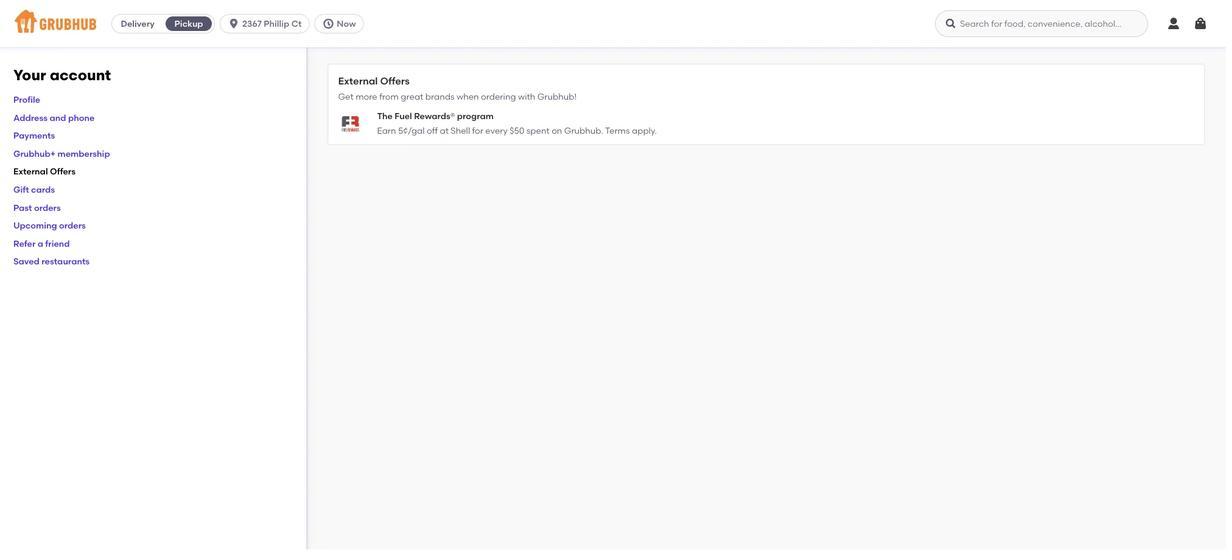 Task type: locate. For each thing, give the bounding box(es) containing it.
grubhub+ membership
[[13, 149, 110, 159]]

upcoming orders link
[[13, 221, 86, 231]]

Search for food, convenience, alcohol... search field
[[935, 10, 1148, 37]]

grubhub!
[[537, 91, 577, 102]]

ordering
[[481, 91, 516, 102]]

saved restaurants
[[13, 257, 90, 267]]

1 vertical spatial offers
[[50, 167, 75, 177]]

0 horizontal spatial external
[[13, 167, 48, 177]]

2 horizontal spatial svg image
[[1193, 16, 1208, 31]]

when
[[457, 91, 479, 102]]

svg image
[[1166, 16, 1181, 31], [1193, 16, 1208, 31], [322, 18, 334, 30]]

delivery button
[[112, 14, 163, 33]]

gift
[[13, 185, 29, 195]]

1 vertical spatial orders
[[59, 221, 86, 231]]

0 vertical spatial offers
[[380, 75, 410, 87]]

5¢/gal
[[398, 126, 425, 136]]

offers down grubhub+ membership link
[[50, 167, 75, 177]]

fuel
[[395, 111, 412, 121]]

phone
[[68, 113, 95, 123]]

offers for external offers
[[50, 167, 75, 177]]

orders
[[34, 203, 61, 213], [59, 221, 86, 231]]

external up gift cards
[[13, 167, 48, 177]]

restaurants
[[42, 257, 90, 267]]

grubhub+
[[13, 149, 56, 159]]

0 horizontal spatial svg image
[[322, 18, 334, 30]]

address and phone link
[[13, 113, 95, 123]]

offers up from
[[380, 75, 410, 87]]

2367
[[242, 19, 262, 29]]

offers inside external offers get more from great brands when ordering with grubhub!
[[380, 75, 410, 87]]

upcoming orders
[[13, 221, 86, 231]]

past orders link
[[13, 203, 61, 213]]

orders up the upcoming orders
[[34, 203, 61, 213]]

1 horizontal spatial svg image
[[945, 18, 957, 30]]

1 svg image from the left
[[228, 18, 240, 30]]

rewards®
[[414, 111, 455, 121]]

external offers get more from great brands when ordering with grubhub!
[[338, 75, 577, 102]]

0 vertical spatial external
[[338, 75, 378, 87]]

payments
[[13, 131, 55, 141]]

external offers link
[[13, 167, 75, 177]]

svg image
[[228, 18, 240, 30], [945, 18, 957, 30]]

orders for upcoming orders
[[59, 221, 86, 231]]

saved
[[13, 257, 39, 267]]

saved restaurants link
[[13, 257, 90, 267]]

brands
[[425, 91, 455, 102]]

more
[[356, 91, 377, 102]]

external
[[338, 75, 378, 87], [13, 167, 48, 177]]

external inside external offers get more from great brands when ordering with grubhub!
[[338, 75, 378, 87]]

cards
[[31, 185, 55, 195]]

great
[[401, 91, 423, 102]]

address
[[13, 113, 48, 123]]

1 vertical spatial external
[[13, 167, 48, 177]]

0 vertical spatial orders
[[34, 203, 61, 213]]

2 svg image from the left
[[945, 18, 957, 30]]

the fuel rewards® program earn 5¢/gal off at shell for every $50 spent on grubhub. terms apply.
[[377, 111, 657, 136]]

offers
[[380, 75, 410, 87], [50, 167, 75, 177]]

1 horizontal spatial svg image
[[1166, 16, 1181, 31]]

ct
[[291, 19, 302, 29]]

membership
[[58, 149, 110, 159]]

your
[[13, 66, 46, 84]]

grubhub.
[[564, 126, 603, 136]]

external for external offers
[[13, 167, 48, 177]]

external up more
[[338, 75, 378, 87]]

2367 phillip ct button
[[220, 14, 314, 33]]

1 horizontal spatial external
[[338, 75, 378, 87]]

refer a friend
[[13, 239, 70, 249]]

0 horizontal spatial offers
[[50, 167, 75, 177]]

external offers
[[13, 167, 75, 177]]

terms
[[605, 126, 630, 136]]

orders up "friend"
[[59, 221, 86, 231]]

your account
[[13, 66, 111, 84]]

1 horizontal spatial offers
[[380, 75, 410, 87]]

0 horizontal spatial svg image
[[228, 18, 240, 30]]



Task type: describe. For each thing, give the bounding box(es) containing it.
the
[[377, 111, 393, 121]]

apply.
[[632, 126, 657, 136]]

main navigation navigation
[[0, 0, 1226, 47]]

upcoming
[[13, 221, 57, 231]]

program
[[457, 111, 494, 121]]

a
[[38, 239, 43, 249]]

payments link
[[13, 131, 55, 141]]

the fuel rewards® program partnership image image
[[338, 112, 363, 136]]

spent
[[526, 126, 550, 136]]

now button
[[314, 14, 369, 33]]

every
[[485, 126, 508, 136]]

refer
[[13, 239, 36, 249]]

for
[[472, 126, 483, 136]]

account
[[50, 66, 111, 84]]

grubhub+ membership link
[[13, 149, 110, 159]]

shell
[[451, 126, 470, 136]]

external for external offers get more from great brands when ordering with grubhub!
[[338, 75, 378, 87]]

at
[[440, 126, 449, 136]]

friend
[[45, 239, 70, 249]]

with
[[518, 91, 535, 102]]

past
[[13, 203, 32, 213]]

get
[[338, 91, 354, 102]]

past orders
[[13, 203, 61, 213]]

on
[[552, 126, 562, 136]]

gift cards
[[13, 185, 55, 195]]

delivery
[[121, 19, 154, 29]]

offers for external offers get more from great brands when ordering with grubhub!
[[380, 75, 410, 87]]

2367 phillip ct
[[242, 19, 302, 29]]

off
[[427, 126, 438, 136]]

svg image inside 2367 phillip ct button
[[228, 18, 240, 30]]

$50
[[510, 126, 524, 136]]

profile
[[13, 95, 40, 105]]

and
[[50, 113, 66, 123]]

address and phone
[[13, 113, 95, 123]]

pickup button
[[163, 14, 214, 33]]

from
[[379, 91, 399, 102]]

profile link
[[13, 95, 40, 105]]

phillip
[[264, 19, 289, 29]]

now
[[337, 19, 356, 29]]

pickup
[[174, 19, 203, 29]]

orders for past orders
[[34, 203, 61, 213]]

svg image inside now button
[[322, 18, 334, 30]]

earn
[[377, 126, 396, 136]]

refer a friend link
[[13, 239, 70, 249]]

gift cards link
[[13, 185, 55, 195]]



Task type: vqa. For each thing, say whether or not it's contained in the screenshot.
left the 4.1
no



